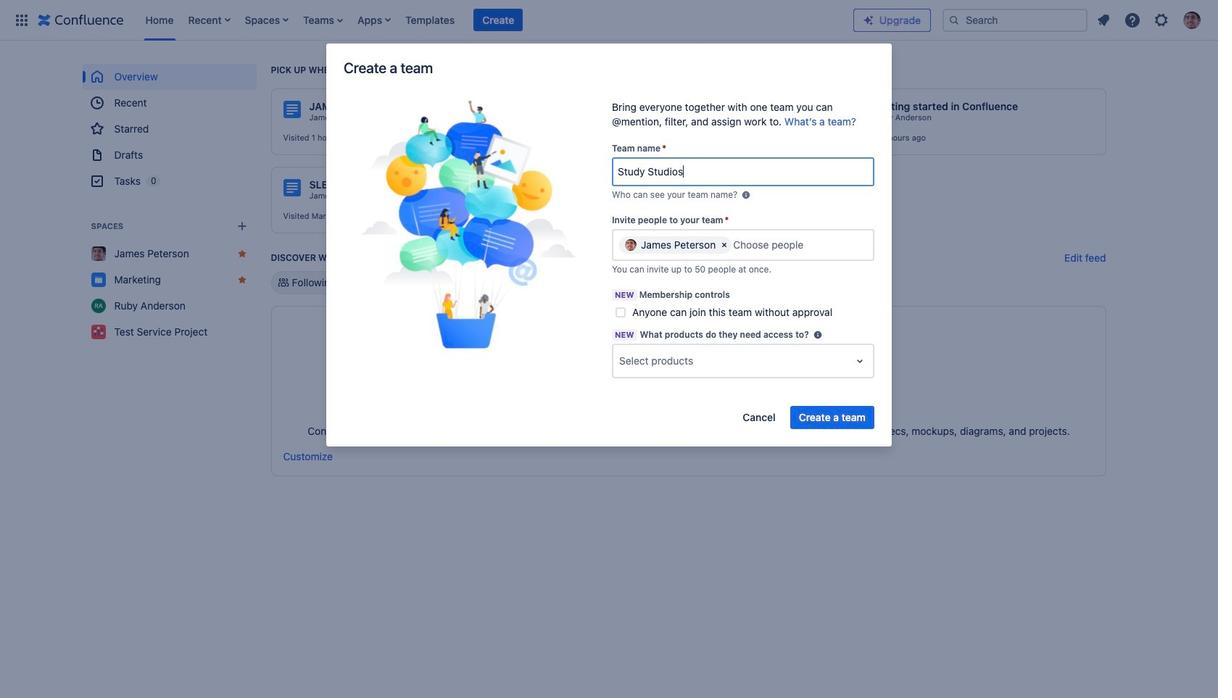 Task type: locate. For each thing, give the bounding box(es) containing it.
0 horizontal spatial list item
[[184, 0, 235, 40]]

2 horizontal spatial list item
[[474, 8, 523, 32]]

unstar this space image
[[236, 274, 248, 286]]

:wave: image
[[848, 102, 866, 119], [848, 102, 866, 119]]

group
[[82, 64, 256, 194]]

select from this list of atlassian products used by your organization. the addition of any new licenses may affect billing.{br}if you're not an admin, your product requests will be sent to one for approval.{br}access to these products will not be automatically granted for future members added to this team. image
[[812, 329, 824, 341]]

premium image
[[863, 14, 875, 26]]

1 horizontal spatial list item
[[299, 0, 348, 40]]

settings icon image
[[1154, 11, 1171, 29]]

create a team element
[[345, 100, 594, 353]]

0 horizontal spatial list
[[138, 0, 854, 40]]

banner
[[0, 0, 1219, 41]]

list item
[[184, 0, 235, 40], [299, 0, 348, 40], [474, 8, 523, 32]]

e.g. HR Team, Redesign Project, Team Mango field
[[614, 159, 874, 185]]

confluence image
[[38, 11, 124, 29], [38, 11, 124, 29]]

list
[[138, 0, 854, 40], [1091, 7, 1210, 33]]

unstar this space image
[[236, 248, 248, 260]]

Choose people text field
[[734, 238, 823, 252]]

Search field
[[943, 8, 1088, 32]]

None search field
[[943, 8, 1088, 32]]



Task type: vqa. For each thing, say whether or not it's contained in the screenshot.
FIELDS on the left
no



Task type: describe. For each thing, give the bounding box(es) containing it.
clear image
[[719, 239, 731, 251]]

open image
[[852, 353, 869, 370]]

search image
[[949, 14, 961, 26]]

list item inside global "element"
[[474, 8, 523, 32]]

create a team image
[[361, 100, 578, 349]]

1 horizontal spatial list
[[1091, 7, 1210, 33]]

create a space image
[[233, 218, 251, 235]]

global element
[[9, 0, 854, 40]]

your team name is visible to anyone in your organisation. it may be visible on work shared outside your organisation. image
[[741, 189, 753, 201]]



